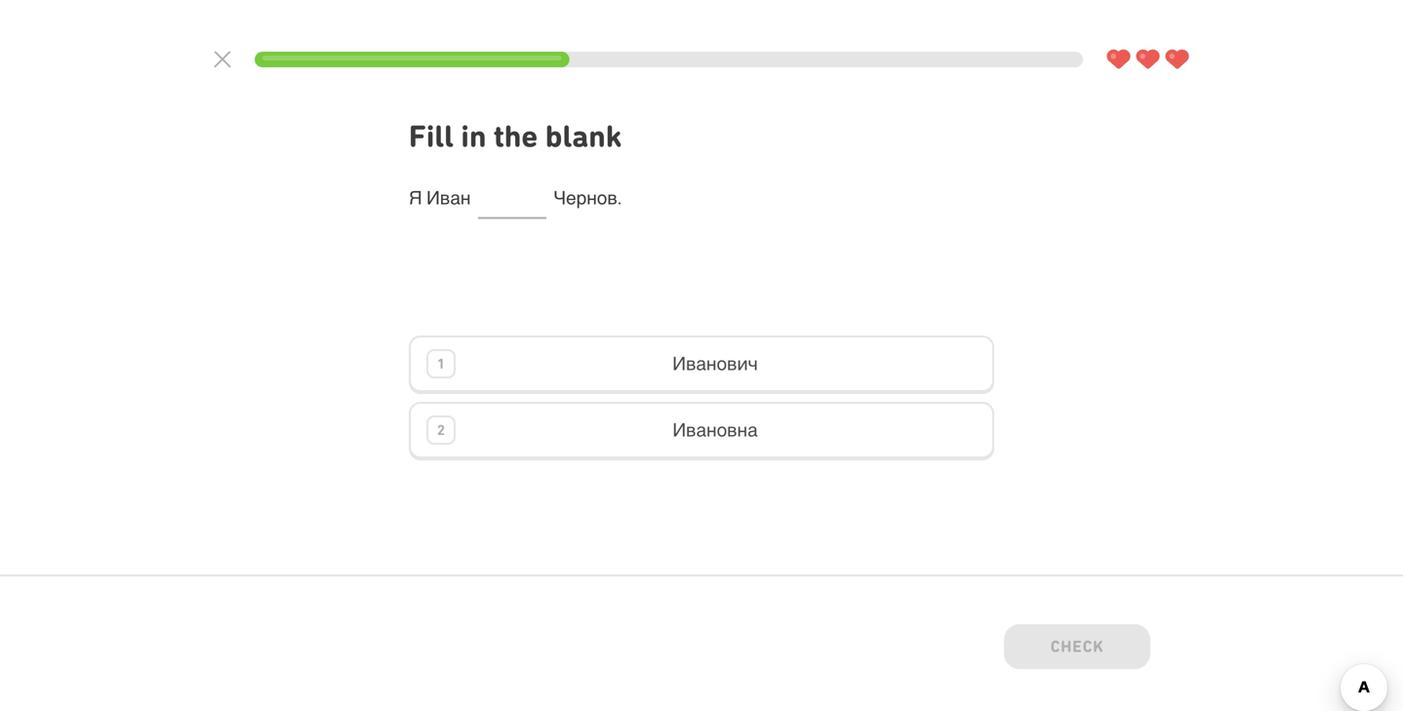 Task type: vqa. For each thing, say whether or not it's contained in the screenshot.
leftmost "the"
no



Task type: locate. For each thing, give the bounding box(es) containing it.
н right и
[[460, 187, 471, 208]]

р
[[576, 187, 587, 208]]

1 в from the left
[[440, 187, 450, 208]]

choice option group
[[409, 336, 994, 461]]

in
[[461, 118, 487, 154]]

2 в from the left
[[607, 187, 617, 208]]

1 horizontal spatial в
[[607, 187, 617, 208]]

2
[[437, 422, 445, 439]]

check button
[[1004, 625, 1151, 673]]

а
[[450, 187, 460, 208]]

check
[[1051, 637, 1104, 656]]

в right the "я"
[[440, 187, 450, 208]]

и
[[427, 187, 440, 208]]

о
[[597, 187, 607, 208]]

1 horizontal spatial н
[[587, 187, 597, 208]]

2 н from the left
[[587, 187, 597, 208]]

н
[[460, 187, 471, 208], [587, 187, 597, 208]]

none radio containing иванович
[[409, 336, 994, 394]]

е
[[566, 187, 576, 208]]

в right р
[[607, 187, 617, 208]]

н right е at the left
[[587, 187, 597, 208]]

иванович
[[673, 353, 758, 374]]

None radio
[[409, 336, 994, 394]]

blank
[[545, 118, 622, 154]]

None radio
[[409, 402, 994, 461]]

progress bar
[[255, 52, 1083, 67]]

в
[[440, 187, 450, 208], [607, 187, 617, 208]]

0 horizontal spatial н
[[460, 187, 471, 208]]

0 horizontal spatial в
[[440, 187, 450, 208]]

1 н from the left
[[460, 187, 471, 208]]

none radio containing ивановна
[[409, 402, 994, 461]]



Task type: describe. For each thing, give the bounding box(es) containing it.
и в а н
[[427, 187, 471, 208]]

н for а
[[460, 187, 471, 208]]

1
[[437, 355, 445, 372]]

the
[[494, 118, 538, 154]]

.
[[617, 187, 622, 208]]

ч е р н о в .
[[554, 187, 622, 208]]

fill in the blank
[[409, 118, 622, 154]]

ивановна
[[673, 420, 758, 441]]

я
[[409, 187, 422, 208]]

н for р
[[587, 187, 597, 208]]

fill
[[409, 118, 454, 154]]

ч
[[554, 187, 566, 208]]



